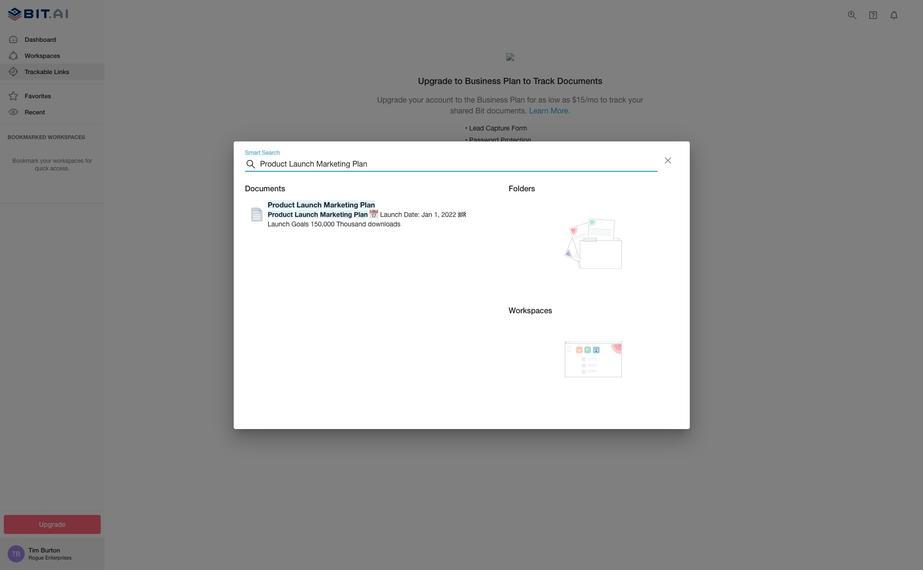 Task type: locate. For each thing, give the bounding box(es) containing it.
enterprises
[[45, 556, 72, 562]]

business up the
[[465, 75, 501, 86]]

plan up the 📅
[[360, 201, 375, 209]]

1 vertical spatial upgrade button
[[4, 515, 101, 535]]

your inside the bookmark your workspaces for quick access.
[[40, 158, 51, 164]]

plan
[[504, 75, 521, 86], [510, 95, 525, 104], [360, 201, 375, 209], [354, 211, 368, 219]]

track
[[534, 75, 555, 86]]

documents
[[557, 75, 603, 86], [245, 184, 285, 193]]

•
[[465, 125, 468, 132], [465, 136, 468, 144]]

marketing up 150,000
[[320, 211, 352, 219]]

as up learn at the top right
[[539, 95, 546, 104]]

launch
[[297, 201, 322, 209], [295, 211, 318, 219], [380, 211, 402, 219], [268, 221, 290, 228]]

1 horizontal spatial for
[[527, 95, 536, 104]]

as right the low
[[563, 95, 570, 104]]

0 vertical spatial workspaces
[[25, 52, 60, 59]]

as
[[539, 95, 546, 104], [563, 95, 570, 104]]

product launch marketing plan
[[268, 201, 375, 209], [268, 211, 368, 219]]

1 vertical spatial marketing
[[320, 211, 352, 219]]

dialog
[[234, 141, 690, 429]]

for right workspaces
[[85, 158, 92, 164]]

date:
[[404, 211, 420, 219]]

0 horizontal spatial upgrade button
[[4, 515, 101, 535]]

for up learn at the top right
[[527, 95, 536, 104]]

• left lead
[[465, 125, 468, 132]]

1 vertical spatial product launch marketing plan
[[268, 211, 368, 219]]

to left 'track'
[[601, 95, 607, 104]]

links
[[54, 68, 69, 76]]

0 vertical spatial for
[[527, 95, 536, 104]]

tim
[[29, 547, 39, 555]]

1 horizontal spatial workspaces
[[509, 306, 553, 315]]

for inside upgrade your account to the business plan for as low as $15/mo to track your shared bit documents.
[[527, 95, 536, 104]]

upgrade
[[418, 75, 452, 86], [377, 95, 407, 104], [497, 189, 524, 197], [39, 521, 66, 529]]

documents up $15/mo
[[557, 75, 603, 86]]

workspaces inside dialog
[[509, 306, 553, 315]]

1 vertical spatial for
[[85, 158, 92, 164]]

your left account
[[409, 95, 424, 104]]

1 product launch marketing plan from the top
[[268, 201, 375, 209]]

0 horizontal spatial documents
[[245, 184, 285, 193]]

1 vertical spatial documents
[[245, 184, 285, 193]]

your
[[409, 95, 424, 104], [629, 95, 644, 104], [40, 158, 51, 164]]

upgrade inside upgrade your account to the business plan for as low as $15/mo to track your shared bit documents.
[[377, 95, 407, 104]]

to
[[455, 75, 463, 86], [523, 75, 531, 86], [456, 95, 462, 104], [601, 95, 607, 104]]

recent
[[25, 109, 45, 116]]

lead
[[470, 125, 484, 132]]

to left "track"
[[523, 75, 531, 86]]

0 vertical spatial upgrade button
[[490, 184, 531, 203]]

0 horizontal spatial as
[[539, 95, 546, 104]]

upgrade button
[[490, 184, 531, 203], [4, 515, 101, 535]]

folders
[[509, 184, 535, 193]]

0 horizontal spatial workspaces
[[25, 52, 60, 59]]

1 horizontal spatial your
[[409, 95, 424, 104]]

bookmark
[[12, 158, 39, 164]]

form
[[512, 125, 527, 132]]

marketing
[[324, 201, 358, 209], [320, 211, 352, 219]]

2 product from the top
[[268, 211, 293, 219]]

0 vertical spatial product
[[268, 201, 295, 209]]

learn more.
[[530, 106, 571, 115]]

dialog containing documents
[[234, 141, 690, 429]]

1 vertical spatial product
[[268, 211, 293, 219]]

1 horizontal spatial as
[[563, 95, 570, 104]]

1 vertical spatial business
[[477, 95, 508, 104]]

1 vertical spatial •
[[465, 136, 468, 144]]

2 horizontal spatial your
[[629, 95, 644, 104]]

1 vertical spatial workspaces
[[509, 306, 553, 315]]

upgrade to business plan to track documents
[[418, 75, 603, 86]]

protection
[[501, 136, 531, 144]]

shared
[[450, 106, 474, 115]]

for
[[527, 95, 536, 104], [85, 158, 92, 164]]

marketing up thousand
[[324, 201, 358, 209]]

business
[[465, 75, 501, 86], [477, 95, 508, 104]]

product
[[268, 201, 295, 209], [268, 211, 293, 219]]

goals
[[292, 221, 309, 228]]

🏁
[[458, 211, 467, 219]]

0 vertical spatial documents
[[557, 75, 603, 86]]

1 horizontal spatial documents
[[557, 75, 603, 86]]

upgrade your account to the business plan for as low as $15/mo to track your shared bit documents.
[[377, 95, 644, 115]]

tb
[[12, 551, 20, 559]]

• left password
[[465, 136, 468, 144]]

plan up documents.
[[510, 95, 525, 104]]

plan left the 📅
[[354, 211, 368, 219]]

trackable
[[25, 68, 52, 76]]

workspaces
[[25, 52, 60, 59], [509, 306, 553, 315]]

business up bit
[[477, 95, 508, 104]]

trackable links
[[25, 68, 69, 76]]

2022
[[442, 211, 457, 219]]

your up quick
[[40, 158, 51, 164]]

0 horizontal spatial for
[[85, 158, 92, 164]]

0 vertical spatial •
[[465, 125, 468, 132]]

the
[[465, 95, 475, 104]]

1 horizontal spatial upgrade button
[[490, 184, 531, 203]]

access.
[[50, 166, 70, 172]]

workspaces
[[48, 134, 85, 140]]

documents down smart search
[[245, 184, 285, 193]]

0 horizontal spatial your
[[40, 158, 51, 164]]

2 as from the left
[[563, 95, 570, 104]]

downloads
[[368, 221, 401, 228]]

0 vertical spatial product launch marketing plan
[[268, 201, 375, 209]]

your right 'track'
[[629, 95, 644, 104]]



Task type: describe. For each thing, give the bounding box(es) containing it.
workspaces inside workspaces button
[[25, 52, 60, 59]]

track
[[610, 95, 627, 104]]

to up shared
[[455, 75, 463, 86]]

quick
[[35, 166, 49, 172]]

0 vertical spatial business
[[465, 75, 501, 86]]

bit
[[476, 106, 485, 115]]

account
[[426, 95, 454, 104]]

dashboard
[[25, 35, 56, 43]]

150,000
[[311, 221, 335, 228]]

jan
[[422, 211, 432, 219]]

learn
[[530, 106, 549, 115]]

2 • from the top
[[465, 136, 468, 144]]

smart search
[[245, 149, 280, 156]]

rogue
[[29, 556, 44, 562]]

📅
[[370, 211, 378, 219]]

low
[[549, 95, 560, 104]]

plan inside upgrade your account to the business plan for as low as $15/mo to track your shared bit documents.
[[510, 95, 525, 104]]

2 product launch marketing plan from the top
[[268, 211, 368, 219]]

workspaces button
[[0, 47, 105, 64]]

bookmark your workspaces for quick access.
[[12, 158, 92, 172]]

favorites button
[[0, 88, 105, 104]]

smart
[[245, 149, 260, 156]]

1 as from the left
[[539, 95, 546, 104]]

dashboard button
[[0, 31, 105, 47]]

tim burton rogue enterprises
[[29, 547, 72, 562]]

recent button
[[0, 104, 105, 121]]

to left the
[[456, 95, 462, 104]]

1 • from the top
[[465, 125, 468, 132]]

$15/mo
[[573, 95, 599, 104]]

bookmarked
[[8, 134, 46, 140]]

search
[[262, 149, 280, 156]]

Search documents, folders and workspaces text field
[[260, 157, 658, 172]]

thousand
[[337, 221, 366, 228]]

workspaces
[[53, 158, 84, 164]]

more.
[[551, 106, 571, 115]]

0 vertical spatial marketing
[[324, 201, 358, 209]]

burton
[[41, 547, 60, 555]]

1 product from the top
[[268, 201, 295, 209]]

📅 launch date: jan 1, 2022   🏁 launch goals  150,000 thousand downloads
[[268, 211, 467, 228]]

capture
[[486, 125, 510, 132]]

your for for
[[40, 158, 51, 164]]

documents.
[[487, 106, 527, 115]]

favorites
[[25, 92, 51, 100]]

trackable links button
[[0, 64, 105, 80]]

password
[[470, 136, 499, 144]]

for inside the bookmark your workspaces for quick access.
[[85, 158, 92, 164]]

learn more. link
[[530, 106, 571, 115]]

bookmarked workspaces
[[8, 134, 85, 140]]

1,
[[434, 211, 440, 219]]

• lead capture form • password protection
[[465, 125, 531, 144]]

business inside upgrade your account to the business plan for as low as $15/mo to track your shared bit documents.
[[477, 95, 508, 104]]

your for to
[[409, 95, 424, 104]]

plan up upgrade your account to the business plan for as low as $15/mo to track your shared bit documents.
[[504, 75, 521, 86]]



Task type: vqa. For each thing, say whether or not it's contained in the screenshot.
date:
yes



